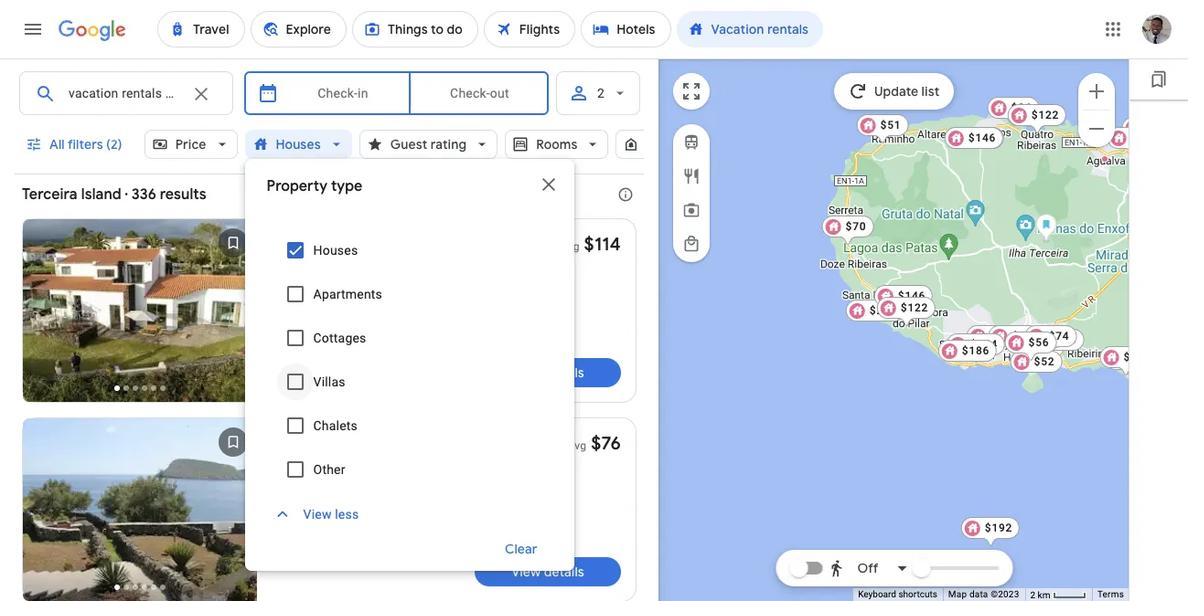 Task type: locate. For each thing, give the bounding box(es) containing it.
$122 left zoom out map icon
[[1031, 109, 1059, 122]]

1 vertical spatial details
[[544, 564, 584, 581]]

houses
[[276, 136, 321, 153], [313, 243, 358, 258]]

0 vertical spatial view details
[[512, 365, 584, 382]]

0 vertical spatial 2
[[597, 86, 605, 101]]

2 vertical spatial view
[[512, 564, 541, 581]]

1 vertical spatial $70 link
[[1100, 347, 1152, 378]]

2 up rooms popup button
[[597, 86, 605, 101]]

0 vertical spatial $146 link
[[944, 127, 1003, 149]]

1 horizontal spatial $70 link
[[1100, 347, 1152, 378]]

1 horizontal spatial $146
[[968, 132, 996, 145]]

sawmill azores image
[[1101, 156, 1108, 163]]

1 horizontal spatial $122
[[1031, 109, 1059, 122]]

avg inside avg $114
[[561, 241, 580, 253]]

1 vertical spatial view details link
[[475, 558, 621, 587]]

terms
[[1098, 590, 1124, 600]]

2 view details button from the top
[[475, 558, 621, 587]]

$114 inside map region
[[990, 330, 1018, 343]]

2 inside popup button
[[597, 86, 605, 101]]

save farm of chinela - al to collection image
[[211, 421, 255, 465]]

1 vertical spatial 4.9
[[272, 459, 288, 472]]

photos list for $76
[[23, 419, 257, 602]]

2 photos list from the top
[[23, 419, 257, 602]]

close dialog image
[[538, 174, 560, 196]]

1 view details from the top
[[512, 365, 584, 382]]

$142 link
[[1009, 328, 1068, 360]]

Check-out text field
[[425, 72, 534, 114]]

$63 link
[[988, 326, 1040, 357], [1032, 329, 1084, 351]]

apartments
[[313, 287, 382, 302]]

$63
[[1012, 330, 1033, 343], [1056, 334, 1077, 347]]

1 vertical spatial 2
[[1031, 591, 1036, 601]]

0 vertical spatial view details button
[[475, 359, 621, 388]]

1 vertical spatial $70
[[1124, 351, 1144, 364]]

guest rating button
[[359, 123, 498, 167]]

back image
[[25, 293, 69, 337], [25, 492, 69, 536]]

1 vertical spatial $122
[[900, 302, 928, 315]]

4.9 for $114
[[272, 260, 288, 273]]

villas
[[313, 375, 346, 390]]

$76
[[591, 433, 621, 456]]

$304
[[969, 132, 997, 145]]

0 vertical spatial view details link
[[475, 359, 621, 388]]

$52 link
[[1010, 351, 1062, 373]]

list
[[922, 83, 940, 100]]

photos list for $114
[[23, 220, 257, 418]]

avg inside avg $76
[[568, 440, 587, 453]]

$114
[[584, 233, 621, 256], [990, 330, 1018, 343]]

0 horizontal spatial $114
[[584, 233, 621, 256]]

houses inside popup button
[[276, 136, 321, 153]]

2 left km
[[1031, 591, 1036, 601]]

$142
[[1033, 333, 1061, 346]]

1 vertical spatial view
[[303, 508, 332, 522]]

$70 link
[[822, 216, 874, 247], [1100, 347, 1152, 378]]

1 vertical spatial back image
[[25, 492, 69, 536]]

off
[[858, 561, 879, 577]]

view less
[[303, 508, 359, 522]]

view details down clear
[[512, 564, 584, 581]]

0 vertical spatial $122
[[1031, 109, 1059, 122]]

1 vertical spatial $114
[[990, 330, 1018, 343]]

0 vertical spatial view
[[512, 365, 541, 382]]

$122
[[1031, 109, 1059, 122], [900, 302, 928, 315]]

off button
[[824, 547, 914, 591]]

other
[[313, 463, 345, 478]]

1 4.9 from the top
[[272, 260, 288, 273]]

2 back image from the top
[[25, 492, 69, 536]]

photo 1 image
[[23, 220, 257, 403], [23, 419, 257, 602]]

$146 link
[[944, 127, 1003, 149], [874, 285, 933, 317]]

$146 for the rightmost $146 'link'
[[968, 132, 996, 145]]

2
[[597, 86, 605, 101], [1031, 591, 1036, 601]]

1 horizontal spatial $114
[[990, 330, 1018, 343]]

0 horizontal spatial $122
[[900, 302, 928, 315]]

$70 link up $212 link
[[822, 216, 874, 247]]

©2023
[[991, 590, 1020, 600]]

0 horizontal spatial $146 link
[[874, 285, 933, 317]]

terceira
[[22, 186, 77, 204]]

2 for 2
[[597, 86, 605, 101]]

terceira island · 336 results
[[22, 186, 207, 204]]

0 horizontal spatial $70 link
[[822, 216, 874, 247]]

1 vertical spatial $146
[[898, 290, 926, 303]]

1 view details link from the top
[[475, 359, 621, 388]]

0 horizontal spatial $146
[[898, 290, 926, 303]]

1 photo 1 image from the top
[[23, 220, 257, 403]]

4.9 left "(32)"
[[272, 260, 288, 273]]

view for $76
[[512, 564, 541, 581]]

$70
[[845, 220, 866, 233], [1124, 351, 1144, 364]]

1 vertical spatial view details
[[512, 564, 584, 581]]

1 vertical spatial $146 link
[[874, 285, 933, 317]]

$114 link
[[966, 326, 1025, 357]]

island · 336
[[81, 186, 156, 204]]

view details up avg $76
[[512, 365, 584, 382]]

1 photos list from the top
[[23, 220, 257, 418]]

0 vertical spatial photos list
[[23, 220, 257, 418]]

view details
[[512, 365, 584, 382], [512, 564, 584, 581]]

avg
[[561, 241, 580, 253], [568, 440, 587, 453]]

1 view details button from the top
[[475, 359, 621, 388]]

back image for $76
[[25, 492, 69, 536]]

$70 link right $74 link
[[1100, 347, 1152, 378]]

price button
[[144, 123, 237, 167]]

avg $76
[[568, 433, 621, 456]]

cottages
[[313, 331, 366, 346]]

1 horizontal spatial $70
[[1124, 351, 1144, 364]]

less
[[335, 508, 359, 522]]

$28
[[1036, 341, 1057, 354]]

houses up "(32)"
[[313, 243, 358, 258]]

quinta da nasce água- twin 6 image
[[1042, 326, 1049, 333]]

km
[[1038, 591, 1051, 601]]

2 view details from the top
[[512, 564, 584, 581]]

$56
[[1028, 337, 1049, 349]]

4.9
[[272, 260, 288, 273], [272, 459, 288, 472]]

photos list
[[23, 220, 257, 418], [23, 419, 257, 602]]

0 vertical spatial $122 link
[[1008, 104, 1067, 135]]

avg $114
[[561, 233, 621, 256]]

map data ©2023
[[949, 590, 1020, 600]]

$192 link
[[961, 518, 1020, 549]]

view details button for $114
[[475, 359, 621, 388]]

data
[[970, 590, 989, 600]]

photo 1 image for $114
[[23, 220, 257, 403]]

details
[[544, 365, 584, 382], [544, 564, 584, 581]]

clear button
[[483, 528, 560, 572]]

view
[[512, 365, 541, 382], [303, 508, 332, 522], [512, 564, 541, 581]]

1 vertical spatial photo 1 image
[[23, 419, 257, 602]]

$70 up $212 link
[[845, 220, 866, 233]]

1 back image from the top
[[25, 293, 69, 337]]

$70 for the top $70 link
[[845, 220, 866, 233]]

2 inside button
[[1031, 591, 1036, 601]]

1 details from the top
[[544, 365, 584, 382]]

2 km
[[1031, 591, 1053, 601]]

$192
[[985, 522, 1013, 535]]

$186
[[962, 345, 990, 358]]

chalets
[[313, 419, 358, 434]]

4.9 for $76
[[272, 459, 288, 472]]

zoom out map image
[[1086, 118, 1108, 140]]

$144 link
[[946, 334, 1005, 365]]

rooms
[[536, 136, 578, 153]]

shortcuts
[[899, 590, 938, 600]]

view details link for $114
[[475, 359, 621, 388]]

1 vertical spatial view details button
[[475, 558, 621, 587]]

$122 right $212 on the bottom
[[900, 302, 928, 315]]

0 vertical spatial $146
[[968, 132, 996, 145]]

(118)
[[305, 459, 333, 472]]

$304 link
[[945, 127, 1004, 149]]

2 details from the top
[[544, 564, 584, 581]]

$70 right $74 link
[[1124, 351, 1144, 364]]

details for $114
[[544, 365, 584, 382]]

0 vertical spatial $114
[[584, 233, 621, 256]]

0 horizontal spatial $70
[[845, 220, 866, 233]]

4.9 left (118)
[[272, 459, 288, 472]]

2 button
[[556, 71, 640, 115]]

0 vertical spatial photo 1 image
[[23, 220, 257, 403]]

avg for $114
[[561, 241, 580, 253]]

(2)
[[106, 136, 122, 153]]

view details button
[[475, 359, 621, 388], [475, 558, 621, 587]]

0 vertical spatial back image
[[25, 293, 69, 337]]

2 view details link from the top
[[475, 558, 621, 587]]

guest
[[390, 136, 428, 153]]

0 vertical spatial $70
[[845, 220, 866, 233]]

view details button for $76
[[475, 558, 621, 587]]

0 vertical spatial houses
[[276, 136, 321, 153]]

1 vertical spatial $122 link
[[877, 297, 936, 328]]

$28 link
[[1012, 337, 1064, 368]]

guest rating
[[390, 136, 467, 153]]

photo 1 image for $76
[[23, 419, 257, 602]]

houses up property
[[276, 136, 321, 153]]

1 horizontal spatial 2
[[1031, 591, 1036, 601]]

0 vertical spatial 4.9
[[272, 260, 288, 273]]

2 photo 1 image from the top
[[23, 419, 257, 602]]

1 vertical spatial photos list
[[23, 419, 257, 602]]

2 4.9 from the top
[[272, 459, 288, 472]]

0 vertical spatial avg
[[561, 241, 580, 253]]

1 vertical spatial avg
[[568, 440, 587, 453]]

filters
[[68, 136, 103, 153]]

view inside button
[[303, 508, 332, 522]]

0 horizontal spatial 2
[[597, 86, 605, 101]]

$144
[[970, 339, 998, 351]]

update
[[874, 83, 919, 100]]

0 vertical spatial details
[[544, 365, 584, 382]]

$74
[[1049, 330, 1069, 343]]

$122 link
[[1008, 104, 1067, 135], [877, 297, 936, 328]]



Task type: describe. For each thing, give the bounding box(es) containing it.
keyboard shortcuts
[[858, 590, 938, 600]]

rooms button
[[505, 123, 609, 167]]

clear
[[505, 542, 538, 558]]

results
[[160, 186, 207, 204]]

$46 link
[[1104, 349, 1156, 380]]

property
[[267, 177, 328, 196]]

$46
[[1128, 353, 1149, 366]]

algar do carvão image
[[1036, 214, 1057, 243]]

all filters (2)
[[49, 136, 122, 153]]

Search for places, hotels and more text field
[[68, 72, 179, 114]]

main menu image
[[22, 18, 44, 40]]

property type
[[267, 177, 363, 196]]

$146 for left $146 'link'
[[898, 290, 926, 303]]

$52
[[1034, 356, 1055, 369]]

$74 link
[[1025, 326, 1077, 357]]

$51
[[880, 119, 901, 132]]

filters form
[[15, 59, 740, 572]]

details for $76
[[544, 564, 584, 581]]

1 horizontal spatial $63
[[1056, 334, 1077, 347]]

next image
[[211, 492, 255, 536]]

zoom in map image
[[1086, 80, 1108, 102]]

0 horizontal spatial $122 link
[[877, 297, 936, 328]]

terms link
[[1098, 590, 1124, 600]]

update list button
[[834, 73, 954, 110]]

keyboard shortcuts button
[[858, 589, 938, 602]]

view details link for $76
[[475, 558, 621, 587]]

$86 link
[[987, 97, 1039, 128]]

update list
[[874, 83, 940, 100]]

2 km button
[[1025, 589, 1092, 602]]

casa do outeiro - al, $58 image
[[1125, 122, 1177, 153]]

all
[[49, 136, 65, 153]]

view larger map image
[[681, 81, 703, 102]]

keyboard
[[858, 590, 897, 600]]

0 vertical spatial $70 link
[[822, 216, 874, 247]]

1 horizontal spatial $146 link
[[944, 127, 1003, 149]]

quinta da nasce água- twin 7 image
[[1042, 325, 1049, 332]]

$86
[[1011, 102, 1032, 114]]

(32)
[[305, 260, 326, 273]]

view less button
[[269, 506, 371, 524]]

map region
[[537, 0, 1188, 602]]

view details for $76
[[512, 564, 584, 581]]

all filters (2) button
[[15, 123, 137, 167]]

learn more about these results image
[[604, 173, 648, 217]]

$117 link
[[1008, 104, 1067, 135]]

next image
[[211, 293, 255, 337]]

4.9 out of 5 stars from 32 reviews image
[[272, 259, 326, 274]]

view details for $114
[[512, 365, 584, 382]]

$117
[[1031, 109, 1059, 122]]

$51 link
[[856, 114, 908, 145]]

1 horizontal spatial $122 link
[[1008, 104, 1067, 135]]

$70 for the right $70 link
[[1124, 351, 1144, 364]]

map
[[949, 590, 967, 600]]

$56 link
[[1005, 332, 1057, 363]]

houses button
[[245, 123, 352, 167]]

$186 link
[[938, 340, 997, 362]]

1 vertical spatial houses
[[313, 243, 358, 258]]

type
[[331, 177, 363, 196]]

price
[[175, 136, 206, 153]]

4.9 out of 5 stars from 118 reviews image
[[272, 458, 333, 473]]

avg for $76
[[568, 440, 587, 453]]

0 horizontal spatial $63
[[1012, 330, 1033, 343]]

clear image
[[190, 83, 212, 105]]

Check-in text field
[[290, 72, 396, 114]]

view for $114
[[512, 365, 541, 382]]

$212
[[869, 305, 897, 317]]

rating
[[431, 136, 467, 153]]

save vale dos milhafres to collection image
[[211, 221, 255, 265]]

back image for $114
[[25, 293, 69, 337]]

2 for 2 km
[[1031, 591, 1036, 601]]

$212 link
[[846, 300, 905, 322]]



Task type: vqa. For each thing, say whether or not it's contained in the screenshot.
the Arrival time: 3:35 PM on  Sunday, December 10. text field
no



